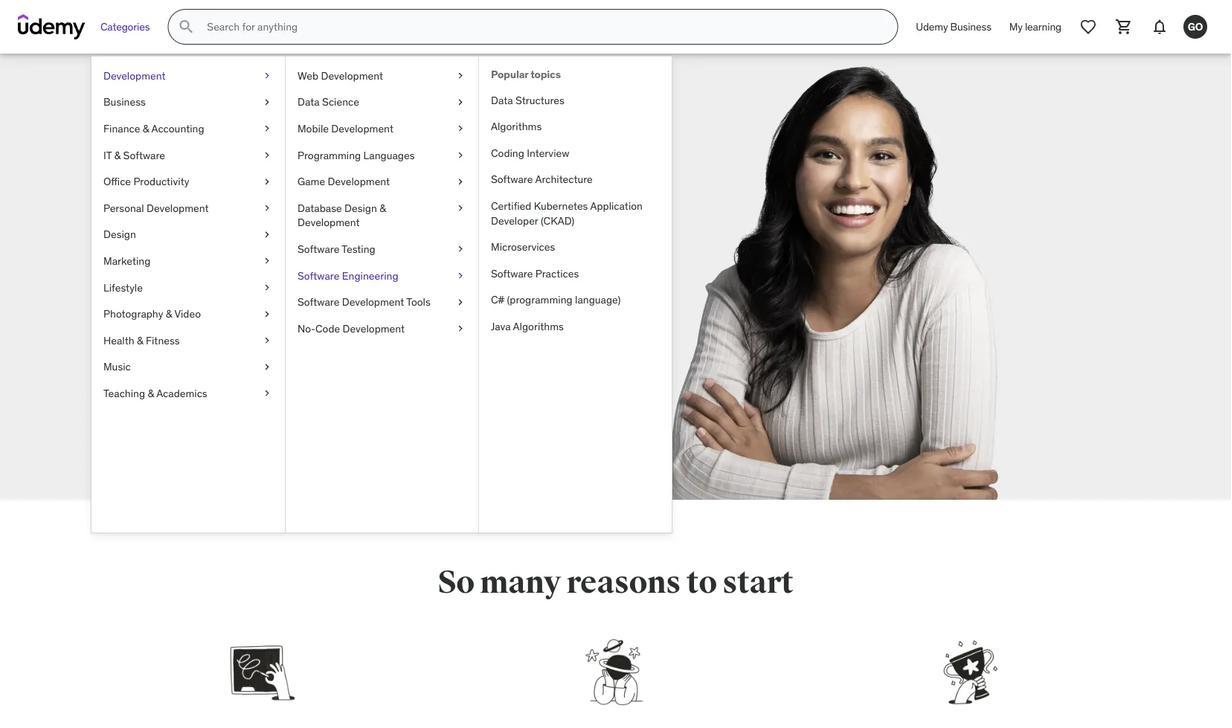 Task type: describe. For each thing, give the bounding box(es) containing it.
software development tools link
[[286, 289, 479, 316]]

no-code development link
[[286, 316, 479, 342]]

science
[[322, 95, 359, 109]]

development inside web development link
[[321, 69, 383, 82]]

development inside software development tools link
[[342, 295, 404, 309]]

music
[[103, 360, 131, 374]]

xsmall image for software engineering
[[455, 268, 467, 283]]

get started
[[253, 339, 315, 354]]

come teach with us become an instructor and change lives — including your own
[[165, 186, 378, 316]]

& inside "database design & development"
[[380, 201, 386, 215]]

so many reasons to start
[[438, 563, 794, 602]]

xsmall image for design
[[261, 227, 273, 242]]

software practices
[[491, 267, 579, 280]]

become
[[165, 278, 217, 296]]

to
[[687, 563, 717, 602]]

development inside mobile development 'link'
[[331, 122, 394, 135]]

mobile
[[298, 122, 329, 135]]

xsmall image for database design & development
[[455, 201, 467, 216]]

health & fitness
[[103, 334, 180, 347]]

marketing
[[103, 254, 151, 268]]

kubernetes
[[534, 199, 588, 213]]

software for software development tools
[[298, 295, 340, 309]]

algorithms inside java algorithms link
[[513, 320, 564, 333]]

office
[[103, 175, 131, 188]]

testing
[[342, 242, 376, 256]]

code
[[316, 322, 340, 335]]

xsmall image for it & software
[[261, 148, 273, 163]]

video
[[174, 307, 201, 321]]

fitness
[[146, 334, 180, 347]]

xsmall image for programming languages
[[455, 148, 467, 163]]

teaching
[[103, 387, 145, 400]]

coding interview
[[491, 146, 570, 160]]

game
[[298, 175, 325, 188]]

mobile development link
[[286, 116, 479, 142]]

my learning link
[[1001, 9, 1071, 45]]

algorithms inside algorithms link
[[491, 120, 542, 133]]

teach
[[274, 186, 371, 233]]

business link
[[92, 89, 285, 116]]

software engineering
[[298, 269, 399, 282]]

tools
[[407, 295, 431, 309]]

health
[[103, 334, 134, 347]]

photography
[[103, 307, 163, 321]]

java
[[491, 320, 511, 333]]

software testing link
[[286, 236, 479, 263]]

structures
[[516, 93, 565, 107]]

data science link
[[286, 89, 479, 116]]

certified kubernetes application developer (ckad)
[[491, 199, 643, 227]]

no-
[[298, 322, 316, 335]]

including
[[212, 298, 270, 316]]

categories
[[100, 20, 150, 33]]

design link
[[92, 221, 285, 248]]

photography & video link
[[92, 301, 285, 327]]

no-code development
[[298, 322, 405, 335]]

lives
[[165, 298, 193, 316]]

productivity
[[134, 175, 189, 188]]

c#
[[491, 293, 505, 307]]

0 horizontal spatial design
[[103, 228, 136, 241]]

come
[[165, 186, 267, 233]]

architecture
[[535, 173, 593, 186]]

application
[[591, 199, 643, 213]]

academics
[[156, 387, 207, 400]]

start
[[723, 563, 794, 602]]

with
[[165, 227, 244, 274]]

accounting
[[151, 122, 204, 135]]

software for software testing
[[298, 242, 340, 256]]

Search for anything text field
[[204, 14, 880, 39]]

us
[[250, 227, 291, 274]]

xsmall image for development
[[261, 68, 273, 83]]

(ckad)
[[541, 214, 575, 227]]

—
[[196, 298, 209, 316]]

0 horizontal spatial business
[[103, 95, 146, 109]]

& for fitness
[[137, 334, 143, 347]]

reasons
[[567, 563, 681, 602]]

design inside "database design & development"
[[345, 201, 377, 215]]

xsmall image for data science
[[455, 95, 467, 110]]

finance & accounting
[[103, 122, 204, 135]]

database
[[298, 201, 342, 215]]

game development link
[[286, 168, 479, 195]]

teaching & academics link
[[92, 380, 285, 407]]

finance
[[103, 122, 140, 135]]

xsmall image for health & fitness
[[261, 333, 273, 348]]

own
[[304, 298, 330, 316]]

my learning
[[1010, 20, 1062, 33]]

xsmall image for software testing
[[455, 242, 467, 257]]

personal development link
[[92, 195, 285, 221]]

coding interview link
[[479, 140, 672, 166]]

started
[[275, 339, 315, 354]]

music link
[[92, 354, 285, 380]]

instructor
[[240, 278, 301, 296]]

data for data science
[[298, 95, 320, 109]]

learning
[[1026, 20, 1062, 33]]

database design & development
[[298, 201, 386, 229]]

it & software link
[[92, 142, 285, 168]]



Task type: vqa. For each thing, say whether or not it's contained in the screenshot.
4,067 Ratings element
no



Task type: locate. For each thing, give the bounding box(es) containing it.
& left "video" on the top left
[[166, 307, 172, 321]]

xsmall image for music
[[261, 360, 273, 374]]

xsmall image inside 'design' link
[[261, 227, 273, 242]]

xsmall image for finance & accounting
[[261, 121, 273, 136]]

get
[[253, 339, 272, 354]]

interview
[[527, 146, 570, 160]]

practices
[[536, 267, 579, 280]]

xsmall image inside software engineering link
[[455, 268, 467, 283]]

programming languages
[[298, 148, 415, 162]]

software
[[123, 148, 165, 162], [491, 173, 533, 186], [298, 242, 340, 256], [491, 267, 533, 280], [298, 269, 340, 282], [298, 295, 340, 309]]

popular topics
[[491, 68, 561, 81]]

udemy image
[[18, 14, 86, 39]]

data science
[[298, 95, 359, 109]]

lifestyle link
[[92, 274, 285, 301]]

software engineering element
[[479, 57, 672, 533]]

development down the database
[[298, 216, 360, 229]]

& for academics
[[148, 387, 154, 400]]

0 vertical spatial business
[[951, 20, 992, 33]]

an
[[221, 278, 236, 296]]

xsmall image inside office productivity link
[[261, 174, 273, 189]]

engineering
[[342, 269, 399, 282]]

business
[[951, 20, 992, 33], [103, 95, 146, 109]]

categories button
[[92, 9, 159, 45]]

software architecture link
[[479, 166, 672, 193]]

xsmall image inside web development link
[[455, 68, 467, 83]]

xsmall image inside it & software link
[[261, 148, 273, 163]]

1 horizontal spatial data
[[491, 93, 513, 107]]

shopping cart with 0 items image
[[1116, 18, 1134, 36]]

udemy business
[[916, 20, 992, 33]]

developer
[[491, 214, 539, 227]]

xsmall image for marketing
[[261, 254, 273, 268]]

go
[[1188, 20, 1204, 33]]

xsmall image inside personal development link
[[261, 201, 273, 216]]

(programming
[[507, 293, 573, 307]]

wishlist image
[[1080, 18, 1098, 36]]

development down software development tools link
[[343, 322, 405, 335]]

data
[[491, 93, 513, 107], [298, 95, 320, 109]]

get started link
[[165, 329, 403, 365]]

and
[[304, 278, 328, 296]]

1 vertical spatial business
[[103, 95, 146, 109]]

change
[[331, 278, 378, 296]]

java algorithms
[[491, 320, 564, 333]]

xsmall image for web development
[[455, 68, 467, 83]]

xsmall image for lifestyle
[[261, 280, 273, 295]]

go link
[[1178, 9, 1214, 45]]

xsmall image inside "game development" link
[[455, 174, 467, 189]]

my
[[1010, 20, 1023, 33]]

xsmall image for office productivity
[[261, 174, 273, 189]]

xsmall image for photography & video
[[261, 307, 273, 321]]

data structures
[[491, 93, 565, 107]]

business up finance
[[103, 95, 146, 109]]

software development tools
[[298, 295, 431, 309]]

submit search image
[[177, 18, 195, 36]]

xsmall image
[[261, 68, 273, 83], [261, 95, 273, 110], [261, 121, 273, 136], [455, 121, 467, 136], [261, 148, 273, 163], [455, 148, 467, 163], [261, 174, 273, 189], [261, 201, 273, 216], [455, 201, 467, 216], [261, 254, 273, 268], [455, 268, 467, 283], [455, 295, 467, 310], [261, 307, 273, 321], [455, 321, 467, 336], [261, 333, 273, 348], [261, 360, 273, 374]]

development up programming languages
[[331, 122, 394, 135]]

photography & video
[[103, 307, 201, 321]]

development down categories dropdown button
[[103, 69, 166, 82]]

0 vertical spatial algorithms
[[491, 120, 542, 133]]

xsmall image inside programming languages link
[[455, 148, 467, 163]]

xsmall image inside 'lifestyle' link
[[261, 280, 273, 295]]

development link
[[92, 63, 285, 89]]

software up code
[[298, 295, 340, 309]]

algorithms down (programming
[[513, 320, 564, 333]]

& right finance
[[143, 122, 149, 135]]

c# (programming language) link
[[479, 287, 672, 313]]

software up office productivity
[[123, 148, 165, 162]]

algorithms
[[491, 120, 542, 133], [513, 320, 564, 333]]

xsmall image inside software development tools link
[[455, 295, 467, 310]]

teaching & academics
[[103, 387, 207, 400]]

xsmall image inside development link
[[261, 68, 273, 83]]

data down popular
[[491, 93, 513, 107]]

development down engineering
[[342, 295, 404, 309]]

languages
[[364, 148, 415, 162]]

software up 'certified'
[[491, 173, 533, 186]]

development inside personal development link
[[147, 201, 209, 215]]

design down the 'game development'
[[345, 201, 377, 215]]

xsmall image inside finance & accounting link
[[261, 121, 273, 136]]

xsmall image inside mobile development 'link'
[[455, 121, 467, 136]]

notifications image
[[1151, 18, 1169, 36]]

development up science
[[321, 69, 383, 82]]

1 vertical spatial design
[[103, 228, 136, 241]]

development down programming languages
[[328, 175, 390, 188]]

development inside "no-code development" link
[[343, 322, 405, 335]]

xsmall image for no-code development
[[455, 321, 467, 336]]

& right "it"
[[114, 148, 121, 162]]

development down office productivity link
[[147, 201, 209, 215]]

software for software architecture
[[491, 173, 533, 186]]

marketing link
[[92, 248, 285, 274]]

0 vertical spatial design
[[345, 201, 377, 215]]

coding
[[491, 146, 525, 160]]

udemy
[[916, 20, 949, 33]]

xsmall image for game development
[[455, 174, 467, 189]]

programming languages link
[[286, 142, 479, 168]]

0 horizontal spatial data
[[298, 95, 320, 109]]

personal
[[103, 201, 144, 215]]

xsmall image inside 'business' link
[[261, 95, 273, 110]]

software up own
[[298, 269, 340, 282]]

xsmall image
[[455, 68, 467, 83], [455, 95, 467, 110], [455, 174, 467, 189], [261, 227, 273, 242], [455, 242, 467, 257], [261, 280, 273, 295], [261, 386, 273, 401]]

xsmall image for personal development
[[261, 201, 273, 216]]

it & software
[[103, 148, 165, 162]]

software practices link
[[479, 260, 672, 287]]

data for data structures
[[491, 93, 513, 107]]

development inside "game development" link
[[328, 175, 390, 188]]

xsmall image inside 'database design & development' 'link'
[[455, 201, 467, 216]]

& for accounting
[[143, 122, 149, 135]]

topics
[[531, 68, 561, 81]]

xsmall image inside marketing link
[[261, 254, 273, 268]]

so
[[438, 563, 475, 602]]

web development link
[[286, 63, 479, 89]]

health & fitness link
[[92, 327, 285, 354]]

microservices
[[491, 240, 555, 254]]

& for video
[[166, 307, 172, 321]]

1 horizontal spatial business
[[951, 20, 992, 33]]

1 horizontal spatial design
[[345, 201, 377, 215]]

software engineering link
[[286, 263, 479, 289]]

xsmall image inside "no-code development" link
[[455, 321, 467, 336]]

many
[[480, 563, 561, 602]]

database design & development link
[[286, 195, 479, 236]]

data inside software engineering element
[[491, 93, 513, 107]]

algorithms up coding
[[491, 120, 542, 133]]

xsmall image for teaching & academics
[[261, 386, 273, 401]]

data down web on the left
[[298, 95, 320, 109]]

xsmall image inside photography & video link
[[261, 307, 273, 321]]

game development
[[298, 175, 390, 188]]

software down microservices
[[491, 267, 533, 280]]

xsmall image for mobile development
[[455, 121, 467, 136]]

design
[[345, 201, 377, 215], [103, 228, 136, 241]]

xsmall image inside the music link
[[261, 360, 273, 374]]

xsmall image inside data science link
[[455, 95, 467, 110]]

software architecture
[[491, 173, 593, 186]]

lifestyle
[[103, 281, 143, 294]]

development inside development link
[[103, 69, 166, 82]]

software for software engineering
[[298, 269, 340, 282]]

& for software
[[114, 148, 121, 162]]

&
[[143, 122, 149, 135], [114, 148, 121, 162], [380, 201, 386, 215], [166, 307, 172, 321], [137, 334, 143, 347], [148, 387, 154, 400]]

xsmall image inside teaching & academics link
[[261, 386, 273, 401]]

& down "game development" link on the top of page
[[380, 201, 386, 215]]

xsmall image inside health & fitness link
[[261, 333, 273, 348]]

your
[[273, 298, 300, 316]]

design down personal
[[103, 228, 136, 241]]

xsmall image for business
[[261, 95, 273, 110]]

development inside "database design & development"
[[298, 216, 360, 229]]

& right teaching
[[148, 387, 154, 400]]

1 vertical spatial algorithms
[[513, 320, 564, 333]]

xsmall image inside software testing link
[[455, 242, 467, 257]]

it
[[103, 148, 112, 162]]

software up and on the left
[[298, 242, 340, 256]]

certified
[[491, 199, 532, 213]]

software for software practices
[[491, 267, 533, 280]]

& right the health on the left top
[[137, 334, 143, 347]]

microservices link
[[479, 234, 672, 260]]

udemy business link
[[908, 9, 1001, 45]]

xsmall image for software development tools
[[455, 295, 467, 310]]

mobile development
[[298, 122, 394, 135]]

software testing
[[298, 242, 376, 256]]

business right "udemy" at right
[[951, 20, 992, 33]]

popular
[[491, 68, 529, 81]]

c# (programming language)
[[491, 293, 621, 307]]



